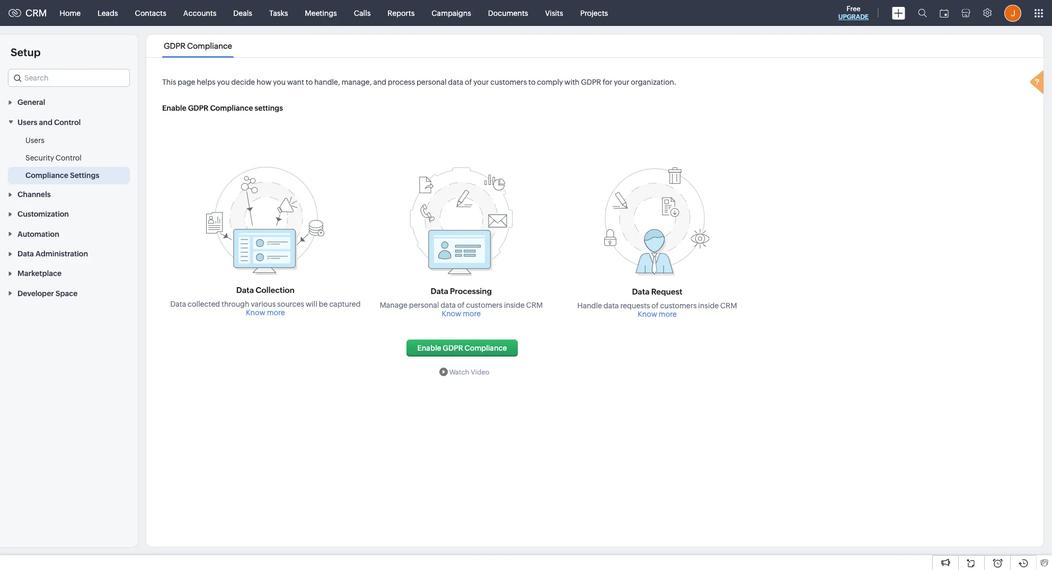 Task type: describe. For each thing, give the bounding box(es) containing it.
2 your from the left
[[614, 78, 629, 86]]

compliance settings link
[[25, 170, 99, 181]]

data collection data collected through various sources will be captured know more
[[170, 286, 361, 317]]

customization button
[[0, 204, 138, 224]]

data left "collected"
[[170, 300, 186, 309]]

calendar image
[[940, 9, 949, 17]]

space
[[56, 289, 78, 298]]

marketplace
[[17, 270, 62, 278]]

will
[[306, 300, 317, 309]]

setup
[[11, 46, 41, 58]]

profile image
[[1005, 5, 1022, 21]]

enable for enable gdpr compliance
[[417, 344, 441, 353]]

gdpr inside button
[[443, 344, 463, 353]]

security
[[25, 154, 54, 162]]

deals link
[[225, 0, 261, 26]]

gdpr down helps
[[188, 104, 209, 112]]

users and control
[[17, 118, 81, 127]]

automation
[[17, 230, 59, 238]]

decide
[[231, 78, 255, 86]]

automation button
[[0, 224, 138, 244]]

more for data request
[[659, 310, 677, 319]]

how
[[257, 78, 272, 86]]

general button
[[0, 92, 138, 112]]

security control link
[[25, 153, 82, 163]]

channels button
[[0, 184, 138, 204]]

and inside dropdown button
[[39, 118, 52, 127]]

enable gdpr compliance button
[[407, 340, 518, 357]]

developer
[[17, 289, 54, 298]]

home
[[60, 9, 81, 17]]

be
[[319, 300, 328, 309]]

want
[[287, 78, 304, 86]]

this page helps you decide how you want to handle, manage, and process personal data of your customers to comply with gdpr for your organization.
[[162, 78, 677, 86]]

watch
[[449, 368, 470, 376]]

free
[[847, 5, 861, 13]]

visits link
[[537, 0, 572, 26]]

1 to from the left
[[306, 78, 313, 86]]

free upgrade
[[839, 5, 869, 21]]

know inside data collection data collected through various sources will be captured know more
[[246, 309, 265, 317]]

handle
[[577, 302, 602, 310]]

inside for request
[[698, 302, 719, 310]]

data for administration
[[17, 250, 34, 258]]

campaigns
[[432, 9, 471, 17]]

gdpr up this
[[164, 41, 186, 50]]

organization.
[[631, 78, 677, 86]]

enable for enable gdpr compliance settings
[[162, 104, 186, 112]]

manage,
[[342, 78, 372, 86]]

reports
[[388, 9, 415, 17]]

upgrade
[[839, 13, 869, 21]]

of for data request
[[652, 302, 659, 310]]

2 you from the left
[[273, 78, 286, 86]]

control inside dropdown button
[[54, 118, 81, 127]]

security control
[[25, 154, 82, 162]]

data for collection
[[236, 286, 254, 295]]

users link
[[25, 135, 45, 146]]

enable gdpr compliance
[[417, 344, 507, 353]]

of for data processing
[[457, 301, 465, 310]]

profile element
[[998, 0, 1028, 26]]

helps
[[197, 78, 216, 86]]

processing
[[450, 287, 492, 296]]

more for data processing
[[463, 310, 481, 318]]

0 horizontal spatial crm
[[25, 7, 47, 19]]

leads
[[98, 9, 118, 17]]

this
[[162, 78, 176, 86]]

video
[[471, 368, 490, 376]]

customers for data request
[[660, 302, 697, 310]]

2 to from the left
[[529, 78, 536, 86]]

watch video
[[449, 368, 490, 376]]

developer space
[[17, 289, 78, 298]]

home link
[[51, 0, 89, 26]]

users and control region
[[0, 132, 138, 184]]

1 you from the left
[[217, 78, 230, 86]]

enable gdpr compliance settings
[[162, 104, 283, 112]]

compliance settings
[[25, 171, 99, 180]]

inside for processing
[[504, 301, 525, 310]]

settings
[[255, 104, 283, 112]]

request
[[651, 287, 683, 296]]

collection
[[256, 286, 295, 295]]

documents link
[[480, 0, 537, 26]]

sources
[[277, 300, 304, 309]]

projects
[[580, 9, 608, 17]]

meetings link
[[297, 0, 346, 26]]



Task type: locate. For each thing, give the bounding box(es) containing it.
general
[[17, 98, 45, 107]]

contacts
[[135, 9, 166, 17]]

settings
[[70, 171, 99, 180]]

through
[[222, 300, 249, 309]]

0 vertical spatial users
[[17, 118, 37, 127]]

users
[[17, 118, 37, 127], [25, 136, 45, 145]]

0 horizontal spatial and
[[39, 118, 52, 127]]

know down 'processing'
[[442, 310, 461, 318]]

crm inside data request handle data requests of customers inside crm know more
[[720, 302, 737, 310]]

data
[[448, 78, 463, 86], [441, 301, 456, 310], [604, 302, 619, 310]]

more inside data collection data collected through various sources will be captured know more
[[267, 309, 285, 317]]

documents
[[488, 9, 528, 17]]

1 horizontal spatial of
[[465, 78, 472, 86]]

process
[[388, 78, 415, 86]]

1 horizontal spatial more
[[463, 310, 481, 318]]

calls link
[[346, 0, 379, 26]]

collected
[[188, 300, 220, 309]]

compliance
[[187, 41, 232, 50], [210, 104, 253, 112], [25, 171, 68, 180], [465, 344, 507, 353]]

users up users 'link'
[[17, 118, 37, 127]]

2 horizontal spatial of
[[652, 302, 659, 310]]

data inside data request handle data requests of customers inside crm know more
[[632, 287, 650, 296]]

deals
[[233, 9, 252, 17]]

inside inside data request handle data requests of customers inside crm know more
[[698, 302, 719, 310]]

data for request
[[632, 287, 650, 296]]

various
[[251, 300, 276, 309]]

search image
[[918, 8, 927, 17]]

of inside data processing manage personal data of customers inside crm know more
[[457, 301, 465, 310]]

1 vertical spatial and
[[39, 118, 52, 127]]

1 horizontal spatial crm
[[526, 301, 543, 310]]

data for processing
[[431, 287, 448, 296]]

gdpr compliance
[[164, 41, 232, 50]]

users inside dropdown button
[[17, 118, 37, 127]]

more inside data processing manage personal data of customers inside crm know more
[[463, 310, 481, 318]]

0 horizontal spatial of
[[457, 301, 465, 310]]

projects link
[[572, 0, 617, 26]]

manage
[[380, 301, 408, 310]]

0 vertical spatial personal
[[417, 78, 447, 86]]

search element
[[912, 0, 934, 26]]

1 vertical spatial enable
[[417, 344, 441, 353]]

users and control button
[[0, 112, 138, 132]]

data inside dropdown button
[[17, 250, 34, 258]]

more down 'processing'
[[463, 310, 481, 318]]

control inside 'region'
[[56, 154, 82, 162]]

1 your from the left
[[474, 78, 489, 86]]

1 horizontal spatial your
[[614, 78, 629, 86]]

0 vertical spatial and
[[373, 78, 386, 86]]

tasks link
[[261, 0, 297, 26]]

data administration button
[[0, 244, 138, 264]]

accounts
[[183, 9, 216, 17]]

customers
[[490, 78, 527, 86], [466, 301, 503, 310], [660, 302, 697, 310]]

1 horizontal spatial know
[[442, 310, 461, 318]]

page
[[178, 78, 195, 86]]

visits
[[545, 9, 563, 17]]

1 vertical spatial control
[[56, 154, 82, 162]]

inside inside data processing manage personal data of customers inside crm know more
[[504, 301, 525, 310]]

marketplace button
[[0, 264, 138, 283]]

more down 'collection'
[[267, 309, 285, 317]]

1 horizontal spatial you
[[273, 78, 286, 86]]

more down request
[[659, 310, 677, 319]]

data
[[17, 250, 34, 258], [236, 286, 254, 295], [431, 287, 448, 296], [632, 287, 650, 296], [170, 300, 186, 309]]

control up compliance settings
[[56, 154, 82, 162]]

compliance inside button
[[465, 344, 507, 353]]

handle,
[[314, 78, 340, 86]]

developer space button
[[0, 283, 138, 303]]

administration
[[35, 250, 88, 258]]

with
[[565, 78, 580, 86]]

data processing manage personal data of customers inside crm know more
[[380, 287, 543, 318]]

data up requests
[[632, 287, 650, 296]]

personal
[[417, 78, 447, 86], [409, 301, 439, 310]]

you right how
[[273, 78, 286, 86]]

calls
[[354, 9, 371, 17]]

None field
[[8, 69, 130, 87]]

you right helps
[[217, 78, 230, 86]]

crm for data processing
[[526, 301, 543, 310]]

compliance down security control link
[[25, 171, 68, 180]]

customers for data processing
[[466, 301, 503, 310]]

gdpr up watch
[[443, 344, 463, 353]]

create menu image
[[892, 7, 905, 19]]

users inside 'region'
[[25, 136, 45, 145]]

1 horizontal spatial enable
[[417, 344, 441, 353]]

more inside data request handle data requests of customers inside crm know more
[[659, 310, 677, 319]]

crm link
[[8, 7, 47, 19]]

and
[[373, 78, 386, 86], [39, 118, 52, 127]]

0 vertical spatial enable
[[162, 104, 186, 112]]

customers left comply
[[490, 78, 527, 86]]

0 horizontal spatial enable
[[162, 104, 186, 112]]

help image
[[1028, 69, 1049, 98]]

contacts link
[[126, 0, 175, 26]]

gdpr compliance link
[[162, 41, 234, 50]]

data request handle data requests of customers inside crm know more
[[577, 287, 737, 319]]

channels
[[17, 190, 51, 199]]

leads link
[[89, 0, 126, 26]]

know down request
[[638, 310, 657, 319]]

crm for data request
[[720, 302, 737, 310]]

2 horizontal spatial know
[[638, 310, 657, 319]]

users up security at the top of page
[[25, 136, 45, 145]]

1 horizontal spatial to
[[529, 78, 536, 86]]

data administration
[[17, 250, 88, 258]]

0 horizontal spatial you
[[217, 78, 230, 86]]

crm inside data processing manage personal data of customers inside crm know more
[[526, 301, 543, 310]]

of inside data request handle data requests of customers inside crm know more
[[652, 302, 659, 310]]

for
[[603, 78, 613, 86]]

you
[[217, 78, 230, 86], [273, 78, 286, 86]]

2 horizontal spatial more
[[659, 310, 677, 319]]

customers down 'processing'
[[466, 301, 503, 310]]

to right want
[[306, 78, 313, 86]]

know down 'collection'
[[246, 309, 265, 317]]

2 horizontal spatial crm
[[720, 302, 737, 310]]

personal right manage
[[409, 301, 439, 310]]

customization
[[17, 210, 69, 219]]

and left process
[[373, 78, 386, 86]]

your
[[474, 78, 489, 86], [614, 78, 629, 86]]

know for data request
[[638, 310, 657, 319]]

1 vertical spatial users
[[25, 136, 45, 145]]

of
[[465, 78, 472, 86], [457, 301, 465, 310], [652, 302, 659, 310]]

campaigns link
[[423, 0, 480, 26]]

1 vertical spatial personal
[[409, 301, 439, 310]]

requests
[[620, 302, 650, 310]]

0 horizontal spatial inside
[[504, 301, 525, 310]]

customers down request
[[660, 302, 697, 310]]

know for data processing
[[442, 310, 461, 318]]

personal inside data processing manage personal data of customers inside crm know more
[[409, 301, 439, 310]]

customers inside data processing manage personal data of customers inside crm know more
[[466, 301, 503, 310]]

data left 'processing'
[[431, 287, 448, 296]]

data inside data processing manage personal data of customers inside crm know more
[[441, 301, 456, 310]]

0 horizontal spatial more
[[267, 309, 285, 317]]

crm
[[25, 7, 47, 19], [526, 301, 543, 310], [720, 302, 737, 310]]

users for users and control
[[17, 118, 37, 127]]

1 horizontal spatial and
[[373, 78, 386, 86]]

1 horizontal spatial inside
[[698, 302, 719, 310]]

know inside data processing manage personal data of customers inside crm know more
[[442, 310, 461, 318]]

and up users 'link'
[[39, 118, 52, 127]]

comply
[[537, 78, 563, 86]]

Search text field
[[8, 69, 129, 86]]

meetings
[[305, 9, 337, 17]]

inside
[[504, 301, 525, 310], [698, 302, 719, 310]]

compliance down accounts
[[187, 41, 232, 50]]

compliance inside the users and control 'region'
[[25, 171, 68, 180]]

to left comply
[[529, 78, 536, 86]]

data inside data processing manage personal data of customers inside crm know more
[[431, 287, 448, 296]]

tasks
[[269, 9, 288, 17]]

personal right process
[[417, 78, 447, 86]]

data inside data request handle data requests of customers inside crm know more
[[604, 302, 619, 310]]

data down automation on the left of the page
[[17, 250, 34, 258]]

to
[[306, 78, 313, 86], [529, 78, 536, 86]]

compliance down "decide"
[[210, 104, 253, 112]]

0 horizontal spatial to
[[306, 78, 313, 86]]

data up through on the bottom of the page
[[236, 286, 254, 295]]

know inside data request handle data requests of customers inside crm know more
[[638, 310, 657, 319]]

customers inside data request handle data requests of customers inside crm know more
[[660, 302, 697, 310]]

reports link
[[379, 0, 423, 26]]

0 vertical spatial control
[[54, 118, 81, 127]]

control
[[54, 118, 81, 127], [56, 154, 82, 162]]

control down general dropdown button
[[54, 118, 81, 127]]

gdpr left "for"
[[581, 78, 601, 86]]

compliance up video
[[465, 344, 507, 353]]

0 horizontal spatial your
[[474, 78, 489, 86]]

create menu element
[[886, 0, 912, 26]]

users for users
[[25, 136, 45, 145]]

know
[[246, 309, 265, 317], [442, 310, 461, 318], [638, 310, 657, 319]]

accounts link
[[175, 0, 225, 26]]

captured
[[329, 300, 361, 309]]

0 horizontal spatial know
[[246, 309, 265, 317]]

enable inside button
[[417, 344, 441, 353]]



Task type: vqa. For each thing, say whether or not it's contained in the screenshot.


